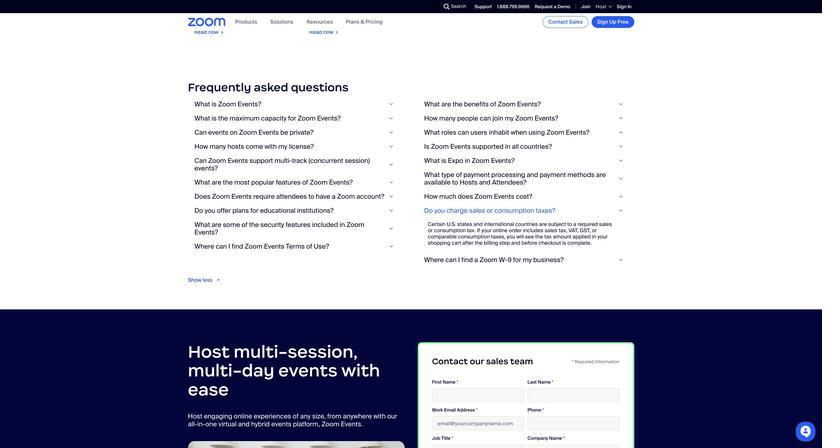 Task type: describe. For each thing, give the bounding box(es) containing it.
online inside certain u.s. states and international countries are subject to a required sales or consumption tax. if your online order includes sales tax, vat, gst, or comparable consumption taxes, you will see the tax amount applied in your shopping cart after the billing step and before checkout is complete.
[[493, 227, 508, 234]]

events down most
[[232, 192, 252, 201]]

can down the some
[[216, 242, 227, 251]]

attendees
[[277, 192, 307, 201]]

supported
[[473, 142, 504, 151]]

2 payment from the left
[[540, 170, 567, 179]]

2 vertical spatial my
[[523, 255, 532, 264]]

tax.
[[467, 227, 476, 234]]

to inside certain u.s. states and international countries are subject to a required sales or consumption tax. if your online order includes sales tax, vat, gst, or comparable consumption taxes, you will see the tax amount applied in your shopping cart after the billing step and before checkout is complete.
[[568, 221, 573, 228]]

my for license?
[[279, 142, 288, 151]]

2 horizontal spatial for
[[514, 255, 522, 264]]

sign up free link
[[592, 16, 635, 28]]

zoom logo image
[[188, 18, 226, 26]]

platform,
[[293, 420, 320, 428]]

* right company
[[564, 435, 565, 441]]

everything
[[321, 0, 346, 7]]

can left join
[[480, 114, 491, 122]]

sign up free
[[598, 18, 629, 25]]

show
[[188, 276, 202, 283]]

i for zoom
[[229, 242, 230, 251]]

many for people
[[440, 114, 456, 122]]

what for what type of payment processing and payment methods are available to hosts and attendees?
[[425, 170, 440, 179]]

you inside certain u.s. states and international countries are subject to a required sales or consumption tax. if your online order includes sales tax, vat, gst, or comparable consumption taxes, you will see the tax amount applied in your shopping cart after the billing step and before checkout is complete.
[[507, 233, 516, 240]]

2 horizontal spatial read
[[540, 13, 552, 20]]

cart
[[452, 240, 462, 247]]

questions
[[291, 80, 349, 95]]

of left use? at bottom
[[307, 242, 313, 251]]

session)
[[345, 156, 370, 165]]

all
[[512, 142, 519, 151]]

can down cart
[[446, 255, 457, 264]]

sales
[[570, 18, 583, 25]]

billing
[[484, 240, 499, 247]]

events. inside host engaging online experiences of any size, from anywhere with our all-in-one virtual and hybrid events platform, zoom events.
[[341, 420, 363, 428]]

amount
[[554, 233, 572, 240]]

frequently asked questions element
[[188, 80, 635, 283]]

vat,
[[569, 227, 579, 234]]

come
[[246, 142, 263, 151]]

1 horizontal spatial read
[[310, 29, 322, 36]]

the left tax
[[536, 233, 544, 240]]

sign for sign up free
[[598, 18, 609, 25]]

work email address *
[[432, 407, 478, 413]]

before
[[522, 240, 538, 247]]

maximum
[[230, 114, 260, 122]]

plans
[[346, 19, 360, 25]]

can for can zoom events support multi-track (concurrent session) events?
[[195, 156, 207, 165]]

the right after
[[475, 240, 483, 247]]

much
[[440, 192, 457, 201]]

and up "successful"
[[246, 0, 255, 7]]

multi- inside can zoom events support multi-track (concurrent session) events?
[[275, 156, 292, 165]]

is for expo
[[442, 156, 447, 165]]

consumption up cart
[[434, 227, 466, 234]]

subject
[[549, 221, 567, 228]]

request a demo link
[[535, 4, 571, 9]]

order
[[509, 227, 522, 234]]

* left required
[[573, 359, 574, 365]]

where can i find a zoom w-9 for my business? button
[[425, 255, 628, 264]]

search image
[[444, 4, 450, 10]]

expo
[[448, 156, 464, 165]]

0 vertical spatial our
[[470, 356, 485, 367]]

is for the
[[212, 114, 217, 122]]

account?
[[357, 192, 385, 201]]

events. inside learn best practices and recommendations to help you host and manage a successful virtual experience with zoom events. read now
[[250, 19, 267, 26]]

asked
[[254, 80, 289, 95]]

where can i find zoom events terms of use? button
[[195, 242, 398, 251]]

pricing
[[366, 19, 383, 25]]

can for can events on zoom events be private?
[[195, 128, 207, 137]]

practices
[[222, 0, 244, 7]]

hybrid inside the find everything you need to know about planning and hosting online and hybrid campus events.
[[320, 13, 335, 20]]

and down find
[[310, 13, 319, 20]]

plans & pricing link
[[346, 19, 383, 25]]

hosting
[[357, 7, 375, 14]]

in-
[[197, 420, 206, 428]]

states
[[458, 221, 473, 228]]

of inside what type of payment processing and payment methods are available to hosts and attendees?
[[456, 170, 462, 179]]

attendees?
[[493, 178, 527, 187]]

certain
[[428, 221, 446, 228]]

(concurrent
[[309, 156, 344, 165]]

company
[[528, 435, 549, 441]]

what is expo in zoom events? button
[[425, 156, 628, 165]]

0 horizontal spatial your
[[482, 227, 492, 234]]

read inside learn best practices and recommendations to help you host and manage a successful virtual experience with zoom events. read now
[[195, 29, 207, 36]]

license?
[[289, 142, 314, 151]]

now inside learn best practices and recommendations to help you host and manage a successful virtual experience with zoom events. read now
[[209, 29, 219, 36]]

with inside learn best practices and recommendations to help you host and manage a successful virtual experience with zoom events. read now
[[223, 19, 233, 26]]

1 horizontal spatial or
[[487, 206, 493, 215]]

show less
[[188, 276, 213, 283]]

events inside host multi-session, multi-day events with ease
[[279, 360, 338, 381]]

you inside learn best practices and recommendations to help you host and manage a successful virtual experience with zoom events. read now
[[258, 7, 267, 14]]

of up how many people can join my zoom events?
[[491, 100, 497, 108]]

&
[[361, 19, 365, 25]]

benefits
[[464, 100, 489, 108]]

* right "title"
[[452, 435, 454, 441]]

are inside what type of payment processing and payment methods are available to hosts and attendees?
[[597, 170, 606, 179]]

features inside what are some of the security features included in zoom events?
[[286, 220, 311, 229]]

our inside host engaging online experiences of any size, from anywhere with our all-in-one virtual and hybrid events platform, zoom events.
[[388, 412, 398, 420]]

zoom inside can zoom events support multi-track (concurrent session) events?
[[208, 156, 226, 165]]

anywhere
[[343, 412, 372, 420]]

consumption down states
[[458, 233, 490, 240]]

does
[[458, 192, 474, 201]]

solutions
[[271, 19, 294, 25]]

events inside can zoom events support multi-track (concurrent session) events?
[[228, 156, 248, 165]]

where for where can i find zoom events terms of use?
[[195, 242, 214, 251]]

checkout
[[539, 240, 562, 247]]

security
[[261, 220, 284, 229]]

do you charge sales or consumption taxes?
[[425, 206, 556, 215]]

how for how many hosts come with my license?
[[195, 142, 208, 151]]

support link
[[475, 4, 492, 9]]

sales left tax,
[[545, 227, 558, 234]]

my for zoom
[[505, 114, 514, 122]]

events inside host engaging online experiences of any size, from anywhere with our all-in-one virtual and hybrid events platform, zoom events.
[[272, 420, 292, 428]]

available
[[425, 178, 451, 187]]

see
[[526, 233, 535, 240]]

require
[[254, 192, 275, 201]]

request a demo
[[535, 4, 571, 9]]

a inside learn best practices and recommendations to help you host and manage a successful virtual experience with zoom events. read now
[[226, 13, 229, 20]]

1 vertical spatial read now
[[310, 29, 334, 36]]

* right phone
[[543, 407, 545, 413]]

you left offer on the top left of the page
[[205, 206, 215, 215]]

search
[[452, 3, 467, 9]]

track
[[292, 156, 307, 165]]

what is zoom events? button
[[195, 100, 398, 108]]

and inside host engaging online experiences of any size, from anywhere with our all-in-one virtual and hybrid events platform, zoom events.
[[238, 420, 250, 428]]

host for host engaging online experiences of any size, from anywhere with our all-in-one virtual and hybrid events platform, zoom events.
[[188, 412, 203, 420]]

campus
[[336, 13, 356, 20]]

and down learn
[[195, 13, 204, 20]]

what for what roles can users inhabit when using zoom events?
[[425, 128, 440, 137]]

2 horizontal spatial now
[[554, 13, 564, 20]]

1 vertical spatial for
[[251, 206, 259, 215]]

1 horizontal spatial read now
[[540, 13, 564, 20]]

methods
[[568, 170, 595, 179]]

sales right "required"
[[600, 221, 612, 228]]

of up does zoom events require attendees to have a zoom account? dropdown button
[[303, 178, 308, 187]]

events down what are some of the security features included in zoom events? at left
[[264, 242, 285, 251]]

taxes?
[[536, 206, 556, 215]]

job
[[432, 435, 441, 441]]

job title *
[[432, 435, 454, 441]]

the inside what are some of the security features included in zoom events?
[[249, 220, 259, 229]]

name for company
[[550, 435, 563, 441]]

many for hosts
[[210, 142, 226, 151]]

do you charge sales or consumption taxes? button
[[425, 206, 628, 215]]

less
[[203, 276, 213, 283]]

contact our sales team
[[432, 356, 534, 367]]

events down what is the maximum capacity for zoom events?
[[259, 128, 279, 137]]

events? inside what are some of the security features included in zoom events?
[[195, 228, 218, 236]]

what for what are some of the security features included in zoom events?
[[195, 220, 210, 229]]

step
[[500, 240, 511, 247]]

complete.
[[568, 240, 592, 247]]

how much does zoom events cost? button
[[425, 192, 628, 201]]

email@yourcompanyname.com text field
[[432, 416, 525, 431]]

sales left 'team'
[[487, 356, 509, 367]]

how many hosts come with my license? button
[[195, 142, 398, 151]]

you up the certain
[[435, 206, 445, 215]]

join link
[[582, 4, 591, 9]]

of inside host engaging online experiences of any size, from anywhere with our all-in-one virtual and hybrid events platform, zoom events.
[[293, 412, 299, 420]]

0 horizontal spatial or
[[428, 227, 433, 234]]

is for zoom
[[212, 100, 217, 108]]

and down the what is expo in zoom events? dropdown button
[[527, 170, 539, 179]]

charge
[[447, 206, 468, 215]]

on
[[230, 128, 238, 137]]

* right "address" at right bottom
[[476, 407, 478, 413]]

sign in link
[[618, 4, 632, 9]]

1 horizontal spatial now
[[324, 29, 334, 36]]

is
[[425, 142, 430, 151]]

one
[[206, 420, 217, 428]]

use?
[[314, 242, 329, 251]]

solutions button
[[271, 19, 294, 25]]

is zoom events supported in all countries?
[[425, 142, 552, 151]]

can right roles at the top of the page
[[458, 128, 469, 137]]

have
[[316, 192, 331, 201]]

host button
[[596, 4, 612, 10]]



Task type: locate. For each thing, give the bounding box(es) containing it.
the up 'people'
[[453, 100, 463, 108]]

phone *
[[528, 407, 545, 413]]

sign left the in
[[618, 4, 627, 9]]

for right "9"
[[514, 255, 522, 264]]

2 vertical spatial for
[[514, 255, 522, 264]]

you left the will
[[507, 233, 516, 240]]

the down what is zoom events?
[[218, 114, 228, 122]]

required
[[578, 221, 598, 228]]

my right join
[[505, 114, 514, 122]]

0 horizontal spatial my
[[279, 142, 288, 151]]

hybrid
[[320, 13, 335, 20], [251, 420, 270, 428]]

read down zoom logo
[[195, 29, 207, 36]]

name for first
[[443, 379, 456, 385]]

zoom inside host engaging online experiences of any size, from anywhere with our all-in-one virtual and hybrid events platform, zoom events.
[[322, 420, 340, 428]]

for down what is zoom events? dropdown button
[[288, 114, 296, 122]]

people
[[458, 114, 479, 122]]

find for a
[[462, 255, 473, 264]]

search image
[[444, 4, 450, 10]]

a right have
[[332, 192, 336, 201]]

1 horizontal spatial your
[[598, 233, 608, 240]]

0 vertical spatial i
[[229, 242, 230, 251]]

experience
[[195, 19, 222, 26]]

1 vertical spatial events
[[279, 360, 338, 381]]

0 vertical spatial hybrid
[[320, 13, 335, 20]]

what is the maximum capacity for zoom events?
[[195, 114, 341, 122]]

the
[[453, 100, 463, 108], [218, 114, 228, 122], [223, 178, 233, 187], [249, 220, 259, 229], [536, 233, 544, 240], [475, 240, 483, 247]]

all-
[[188, 420, 197, 428]]

now down request a demo link
[[554, 13, 564, 20]]

taxes,
[[492, 233, 506, 240]]

contact down request a demo link
[[549, 18, 568, 25]]

and right step
[[512, 240, 521, 247]]

virtual inside learn best practices and recommendations to help you host and manage a successful virtual experience with zoom events. read now
[[258, 13, 272, 20]]

a inside certain u.s. states and international countries are subject to a required sales or consumption tax. if your online order includes sales tax, vat, gst, or comparable consumption taxes, you will see the tax amount applied in your shopping cart after the billing step and before checkout is complete.
[[574, 221, 577, 228]]

host engaging online experiences of any size, from anywhere with our all-in-one virtual and hybrid events platform, zoom events.
[[188, 412, 398, 428]]

successful
[[230, 13, 256, 20]]

many left hosts on the top left of the page
[[210, 142, 226, 151]]

what are the most popular features of zoom events? button
[[195, 178, 398, 187]]

read now down resources 'dropdown button'
[[310, 29, 334, 36]]

many up roles at the top of the page
[[440, 114, 456, 122]]

do down does
[[195, 206, 203, 215]]

1 vertical spatial how
[[195, 142, 208, 151]]

about
[[310, 7, 324, 14]]

required
[[575, 359, 595, 365]]

1 horizontal spatial i
[[459, 255, 460, 264]]

1 vertical spatial host
[[188, 341, 230, 362]]

0 vertical spatial read now
[[540, 13, 564, 20]]

popular
[[251, 178, 275, 187]]

of left any
[[293, 412, 299, 420]]

how up events?
[[195, 142, 208, 151]]

are left the some
[[212, 220, 222, 229]]

1 vertical spatial contact
[[432, 356, 468, 367]]

events inside frequently asked questions "element"
[[208, 128, 229, 137]]

1 vertical spatial where
[[425, 255, 444, 264]]

is inside certain u.s. states and international countries are subject to a required sales or consumption tax. if your online order includes sales tax, vat, gst, or comparable consumption taxes, you will see the tax amount applied in your shopping cart after the billing step and before checkout is complete.
[[563, 240, 567, 247]]

products
[[235, 19, 257, 25]]

your right gst,
[[598, 233, 608, 240]]

most
[[235, 178, 250, 187]]

name right company
[[550, 435, 563, 441]]

ease
[[188, 379, 229, 400]]

sign for sign in
[[618, 4, 627, 9]]

1 vertical spatial events.
[[341, 420, 363, 428]]

contact our sales team element
[[418, 342, 635, 448]]

0 vertical spatial events
[[208, 128, 229, 137]]

support
[[475, 4, 492, 9]]

can
[[195, 128, 207, 137], [195, 156, 207, 165]]

contact for contact sales
[[549, 18, 568, 25]]

0 vertical spatial contact
[[549, 18, 568, 25]]

None search field
[[420, 1, 446, 12]]

find down the some
[[232, 242, 243, 251]]

is down tax,
[[563, 240, 567, 247]]

1 vertical spatial hybrid
[[251, 420, 270, 428]]

2 horizontal spatial online
[[493, 227, 508, 234]]

virtual right help
[[258, 13, 272, 20]]

to inside what type of payment processing and payment methods are available to hosts and attendees?
[[453, 178, 459, 187]]

sign left up
[[598, 18, 609, 25]]

events down attendees? at the right
[[494, 192, 515, 201]]

0 horizontal spatial hybrid
[[251, 420, 270, 428]]

from
[[328, 412, 342, 420]]

what type of payment processing and payment methods are available to hosts and attendees? button
[[425, 170, 628, 187]]

my down be
[[279, 142, 288, 151]]

are for what are some of the security features included in zoom events?
[[212, 220, 222, 229]]

in
[[628, 4, 632, 9]]

2 can from the top
[[195, 156, 207, 165]]

free
[[618, 18, 629, 25]]

online inside host engaging online experiences of any size, from anywhere with our all-in-one virtual and hybrid events platform, zoom events.
[[234, 412, 252, 420]]

0 vertical spatial host
[[596, 4, 607, 10]]

host for host dropdown button
[[596, 4, 607, 10]]

and right engaging
[[238, 420, 250, 428]]

0 vertical spatial features
[[276, 178, 301, 187]]

read now down request a demo link
[[540, 13, 564, 20]]

using
[[529, 128, 545, 137]]

be
[[281, 128, 288, 137]]

to inside learn best practices and recommendations to help you host and manage a successful virtual experience with zoom events. read now
[[240, 7, 245, 14]]

0 vertical spatial my
[[505, 114, 514, 122]]

what is expo in zoom events?
[[425, 156, 515, 165]]

online inside the find everything you need to know about planning and hosting online and hybrid campus events.
[[377, 7, 391, 14]]

shopping
[[428, 240, 451, 247]]

1 horizontal spatial virtual
[[258, 13, 272, 20]]

are inside what are some of the security features included in zoom events?
[[212, 220, 222, 229]]

do for do you offer plans for educational institutions?
[[195, 206, 203, 215]]

resources
[[307, 19, 333, 25]]

do up the certain
[[425, 206, 433, 215]]

are right methods
[[597, 170, 606, 179]]

can inside can zoom events support multi-track (concurrent session) events?
[[195, 156, 207, 165]]

how
[[425, 114, 438, 122], [195, 142, 208, 151], [425, 192, 438, 201]]

1 vertical spatial find
[[462, 255, 473, 264]]

does zoom events require attendees to have a zoom account?
[[195, 192, 385, 201]]

host inside host engaging online experiences of any size, from anywhere with our all-in-one virtual and hybrid events platform, zoom events.
[[188, 412, 203, 420]]

events?
[[195, 164, 218, 172]]

1 horizontal spatial events.
[[341, 420, 363, 428]]

with inside frequently asked questions "element"
[[265, 142, 277, 151]]

how many people can join my zoom events?
[[425, 114, 559, 122]]

are up roles at the top of the page
[[442, 100, 452, 108]]

0 horizontal spatial do
[[195, 206, 203, 215]]

to right subject
[[568, 221, 573, 228]]

plans & pricing
[[346, 19, 383, 25]]

help
[[246, 7, 257, 14]]

what for what is expo in zoom events?
[[425, 156, 440, 165]]

0 vertical spatial virtual
[[258, 13, 272, 20]]

sales down how much does zoom events cost?
[[470, 206, 486, 215]]

in right expo
[[465, 156, 471, 165]]

can zoom events support multi-track (concurrent session) events?
[[195, 156, 370, 172]]

2 vertical spatial how
[[425, 192, 438, 201]]

0 horizontal spatial virtual
[[219, 420, 237, 428]]

is left expo
[[442, 156, 447, 165]]

* right last
[[552, 379, 554, 385]]

hosts
[[228, 142, 244, 151]]

for right plans
[[251, 206, 259, 215]]

host for host multi-session, multi-day events with ease
[[188, 341, 230, 362]]

are for what are the most popular features of zoom events?
[[212, 178, 222, 187]]

find down after
[[462, 255, 473, 264]]

0 vertical spatial sign
[[618, 4, 627, 9]]

name right last
[[538, 379, 551, 385]]

find for zoom
[[232, 242, 243, 251]]

last
[[528, 379, 537, 385]]

a right manage
[[226, 13, 229, 20]]

0 horizontal spatial find
[[232, 242, 243, 251]]

in inside certain u.s. states and international countries are subject to a required sales or consumption tax. if your online order includes sales tax, vat, gst, or comparable consumption taxes, you will see the tax amount applied in your shopping cart after the billing step and before checkout is complete.
[[593, 233, 597, 240]]

virtual inside host engaging online experiences of any size, from anywhere with our all-in-one virtual and hybrid events platform, zoom events.
[[219, 420, 237, 428]]

0 horizontal spatial payment
[[464, 170, 490, 179]]

the down 'do you offer plans for educational institutions?'
[[249, 220, 259, 229]]

0 vertical spatial events.
[[250, 19, 267, 26]]

or up shopping
[[428, 227, 433, 234]]

are
[[442, 100, 452, 108], [597, 170, 606, 179], [212, 178, 222, 187], [212, 220, 222, 229], [540, 221, 548, 228]]

and up plans
[[347, 7, 356, 14]]

to left the hosts
[[453, 178, 459, 187]]

tax,
[[559, 227, 568, 234]]

consumption down cost?
[[495, 206, 535, 215]]

1 vertical spatial many
[[210, 142, 226, 151]]

1 horizontal spatial for
[[288, 114, 296, 122]]

payment left methods
[[540, 170, 567, 179]]

2 do from the left
[[425, 206, 433, 215]]

and up how much does zoom events cost?
[[480, 178, 491, 187]]

countries?
[[521, 142, 552, 151]]

0 horizontal spatial online
[[234, 412, 252, 420]]

cost?
[[516, 192, 533, 201]]

users
[[471, 128, 488, 137]]

1 horizontal spatial many
[[440, 114, 456, 122]]

contact for contact our sales team
[[432, 356, 468, 367]]

0 horizontal spatial events.
[[250, 19, 267, 26]]

how for how much does zoom events cost?
[[425, 192, 438, 201]]

host inside host multi-session, multi-day events with ease
[[188, 341, 230, 362]]

my down before
[[523, 255, 532, 264]]

you inside the find everything you need to know about planning and hosting online and hybrid campus events.
[[348, 0, 356, 7]]

what are the benefits of zoom events?
[[425, 100, 541, 108]]

1 vertical spatial i
[[459, 255, 460, 264]]

of
[[491, 100, 497, 108], [456, 170, 462, 179], [303, 178, 308, 187], [242, 220, 248, 229], [307, 242, 313, 251], [293, 412, 299, 420]]

up
[[610, 18, 617, 25]]

our
[[470, 356, 485, 367], [388, 412, 398, 420]]

what for what are the most popular features of zoom events?
[[195, 178, 210, 187]]

0 horizontal spatial read
[[195, 29, 207, 36]]

where for where can i find a zoom w-9 for my business?
[[425, 255, 444, 264]]

with inside host engaging online experiences of any size, from anywhere with our all-in-one virtual and hybrid events platform, zoom events.
[[374, 412, 386, 420]]

* right first
[[457, 379, 459, 385]]

online right engaging
[[234, 412, 252, 420]]

1 horizontal spatial do
[[425, 206, 433, 215]]

offer
[[217, 206, 231, 215]]

can zoom events support multi-track (concurrent session) events? button
[[195, 156, 398, 172]]

i for a
[[459, 255, 460, 264]]

1 vertical spatial my
[[279, 142, 288, 151]]

what is the maximum capacity for zoom events? button
[[195, 114, 398, 122]]

of inside what are some of the security features included in zoom events?
[[242, 220, 248, 229]]

2 horizontal spatial my
[[523, 255, 532, 264]]

you left need
[[348, 0, 356, 7]]

events up expo
[[451, 142, 471, 151]]

in inside what are some of the security features included in zoom events?
[[340, 220, 345, 229]]

host multi-session, multi-day events with ease
[[188, 341, 380, 400]]

online up pricing
[[377, 7, 391, 14]]

1 horizontal spatial hybrid
[[320, 13, 335, 20]]

learn best practices and recommendations to help you host and manage a successful virtual experience with zoom events. read now
[[195, 0, 278, 36]]

are up tax
[[540, 221, 548, 228]]

with inside host multi-session, multi-day events with ease
[[342, 360, 380, 381]]

1 vertical spatial virtual
[[219, 420, 237, 428]]

0 vertical spatial for
[[288, 114, 296, 122]]

in
[[506, 142, 511, 151], [465, 156, 471, 165], [340, 220, 345, 229], [593, 233, 597, 240]]

0 vertical spatial how
[[425, 114, 438, 122]]

you
[[348, 0, 356, 7], [258, 7, 267, 14], [205, 206, 215, 215], [435, 206, 445, 215], [507, 233, 516, 240]]

1 horizontal spatial where
[[425, 255, 444, 264]]

0 horizontal spatial now
[[209, 29, 219, 36]]

1 horizontal spatial our
[[470, 356, 485, 367]]

1 vertical spatial features
[[286, 220, 311, 229]]

what roles can users inhabit when using zoom events? button
[[425, 128, 628, 137]]

online up step
[[493, 227, 508, 234]]

0 horizontal spatial i
[[229, 242, 230, 251]]

a left gst,
[[574, 221, 577, 228]]

0 horizontal spatial where
[[195, 242, 214, 251]]

in right gst,
[[593, 233, 597, 240]]

for
[[288, 114, 296, 122], [251, 206, 259, 215], [514, 255, 522, 264]]

1 vertical spatial can
[[195, 156, 207, 165]]

to left have
[[309, 192, 315, 201]]

how down available
[[425, 192, 438, 201]]

of right the some
[[242, 220, 248, 229]]

name for last
[[538, 379, 551, 385]]

0 vertical spatial find
[[232, 242, 243, 251]]

last name *
[[528, 379, 554, 385]]

to inside the find everything you need to know about planning and hosting online and hybrid campus events.
[[371, 0, 376, 7]]

what inside what are some of the security features included in zoom events?
[[195, 220, 210, 229]]

how for how many people can join my zoom events?
[[425, 114, 438, 122]]

1 vertical spatial sign
[[598, 18, 609, 25]]

learn
[[195, 0, 208, 7]]

zoom inside learn best practices and recommendations to help you host and manage a successful virtual experience with zoom events. read now
[[234, 19, 248, 26]]

1 horizontal spatial contact
[[549, 18, 568, 25]]

a left the w-
[[475, 255, 479, 264]]

0 vertical spatial many
[[440, 114, 456, 122]]

of right type
[[456, 170, 462, 179]]

zoom inside what are some of the security features included in zoom events?
[[347, 220, 365, 229]]

where
[[195, 242, 214, 251], [425, 255, 444, 264]]

what inside what type of payment processing and payment methods are available to hosts and attendees?
[[425, 170, 440, 179]]

events down hosts on the top left of the page
[[228, 156, 248, 165]]

recommendations
[[195, 7, 239, 14]]

in left all
[[506, 142, 511, 151]]

0 vertical spatial where
[[195, 242, 214, 251]]

0 horizontal spatial our
[[388, 412, 398, 420]]

None text field
[[528, 388, 620, 403], [432, 444, 525, 448], [528, 388, 620, 403], [432, 444, 525, 448]]

contact inside contact sales link
[[549, 18, 568, 25]]

1 horizontal spatial payment
[[540, 170, 567, 179]]

find
[[232, 242, 243, 251], [462, 255, 473, 264]]

day
[[242, 360, 275, 381]]

and right states
[[474, 221, 483, 228]]

are down events?
[[212, 178, 222, 187]]

do for do you charge sales or consumption taxes?
[[425, 206, 433, 215]]

2 vertical spatial events
[[272, 420, 292, 428]]

0 horizontal spatial many
[[210, 142, 226, 151]]

i down cart
[[459, 255, 460, 264]]

are inside certain u.s. states and international countries are subject to a required sales or consumption tax. if your online order includes sales tax, vat, gst, or comparable consumption taxes, you will see the tax amount applied in your shopping cart after the billing step and before checkout is complete.
[[540, 221, 548, 228]]

certain u.s. states and international countries are subject to a required sales or consumption tax. if your online order includes sales tax, vat, gst, or comparable consumption taxes, you will see the tax amount applied in your shopping cart after the billing step and before checkout is complete.
[[428, 221, 612, 247]]

payment down what is expo in zoom events?
[[464, 170, 490, 179]]

1 do from the left
[[195, 206, 203, 215]]

what for what are the benefits of zoom events?
[[425, 100, 440, 108]]

0 horizontal spatial read now
[[310, 29, 334, 36]]

1 can from the top
[[195, 128, 207, 137]]

the left most
[[223, 178, 233, 187]]

1 horizontal spatial sign
[[618, 4, 627, 9]]

0 horizontal spatial for
[[251, 206, 259, 215]]

what are some of the security features included in zoom events?
[[195, 220, 365, 236]]

phone
[[528, 407, 542, 413]]

0 vertical spatial can
[[195, 128, 207, 137]]

are for what are the benefits of zoom events?
[[442, 100, 452, 108]]

host
[[596, 4, 607, 10], [188, 341, 230, 362], [188, 412, 203, 420]]

1 horizontal spatial my
[[505, 114, 514, 122]]

a left the "demo"
[[554, 4, 557, 9]]

hybrid inside host engaging online experiences of any size, from anywhere with our all-in-one virtual and hybrid events platform, zoom events.
[[251, 420, 270, 428]]

events
[[208, 128, 229, 137], [279, 360, 338, 381], [272, 420, 292, 428]]

you right help
[[258, 7, 267, 14]]

1 horizontal spatial find
[[462, 255, 473, 264]]

what for what is the maximum capacity for zoom events?
[[195, 114, 210, 122]]

1 horizontal spatial online
[[377, 7, 391, 14]]

contact up first name *
[[432, 356, 468, 367]]

contact inside contact our sales team element
[[432, 356, 468, 367]]

now down experience
[[209, 29, 219, 36]]

with
[[223, 19, 233, 26], [265, 142, 277, 151], [342, 360, 380, 381], [374, 412, 386, 420]]

is down what is zoom events?
[[212, 114, 217, 122]]

how up is
[[425, 114, 438, 122]]

1.888.799.9666 link
[[498, 4, 530, 9]]

engaging
[[204, 412, 232, 420]]

2 horizontal spatial or
[[593, 227, 598, 234]]

what roles can users inhabit when using zoom events?
[[425, 128, 590, 137]]

None text field
[[432, 388, 525, 403], [528, 416, 620, 431], [528, 444, 620, 448], [432, 388, 525, 403], [528, 416, 620, 431], [528, 444, 620, 448]]

what type of payment processing and payment methods are available to hosts and attendees?
[[425, 170, 606, 187]]

0 horizontal spatial contact
[[432, 356, 468, 367]]

0 horizontal spatial sign
[[598, 18, 609, 25]]

features down the do you offer plans for educational institutions? dropdown button
[[286, 220, 311, 229]]

read now link
[[533, 0, 635, 42]]

what for what is zoom events?
[[195, 100, 210, 108]]

1 vertical spatial online
[[493, 227, 508, 234]]

read down request
[[540, 13, 552, 20]]

to right need
[[371, 0, 376, 7]]

2 vertical spatial online
[[234, 412, 252, 420]]

1 vertical spatial our
[[388, 412, 398, 420]]

plans
[[233, 206, 249, 215]]

2 vertical spatial host
[[188, 412, 203, 420]]

virtual right one
[[219, 420, 237, 428]]

where can i find a zoom w-9 for my business?
[[425, 255, 564, 264]]

1 payment from the left
[[464, 170, 490, 179]]

experiences
[[254, 412, 291, 420]]

is down frequently
[[212, 100, 217, 108]]

what are some of the security features included in zoom events? button
[[195, 220, 398, 236]]

0 vertical spatial online
[[377, 7, 391, 14]]

when
[[511, 128, 527, 137]]

included
[[312, 220, 338, 229]]



Task type: vqa. For each thing, say whether or not it's contained in the screenshot.
What are some of the security features included in Zoom Events?
yes



